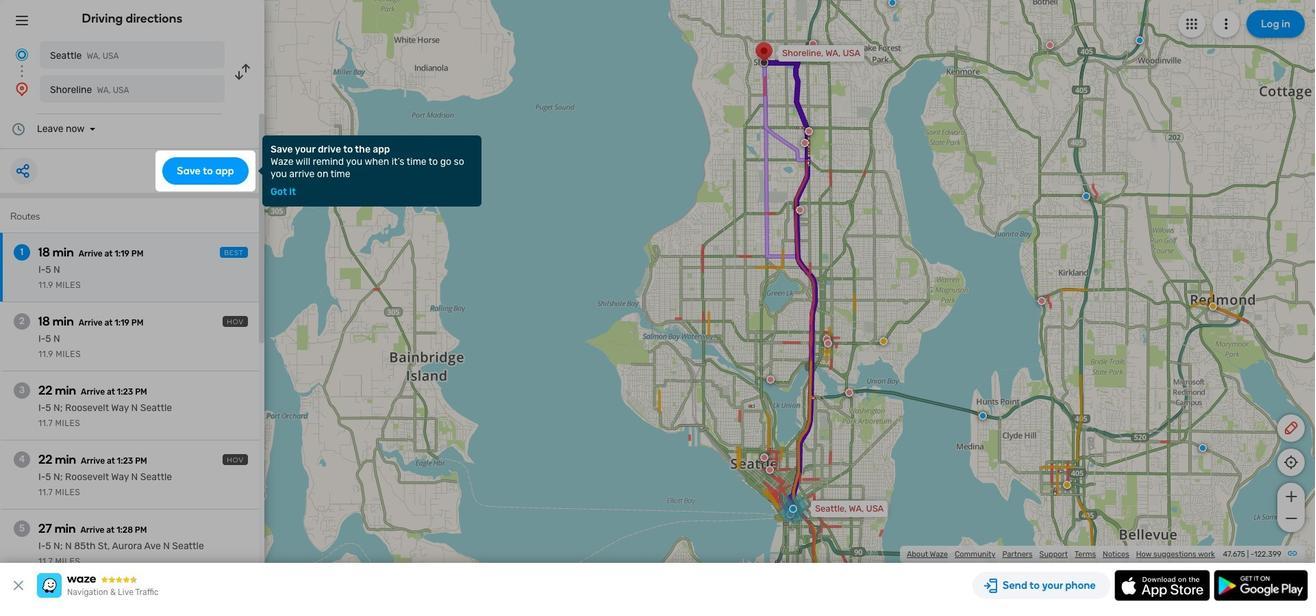 Task type: locate. For each thing, give the bounding box(es) containing it.
current location image
[[14, 47, 30, 63]]

zoom in image
[[1283, 489, 1300, 506]]

pencil image
[[1283, 421, 1299, 437]]

x image
[[10, 578, 27, 595]]

link image
[[1287, 549, 1298, 560]]



Task type: describe. For each thing, give the bounding box(es) containing it.
zoom out image
[[1283, 511, 1300, 527]]

clock image
[[10, 121, 27, 138]]

location image
[[14, 81, 30, 97]]



Task type: vqa. For each thing, say whether or not it's contained in the screenshot.
PM inside 24 MIN LEAVE BY 5:36 PM
no



